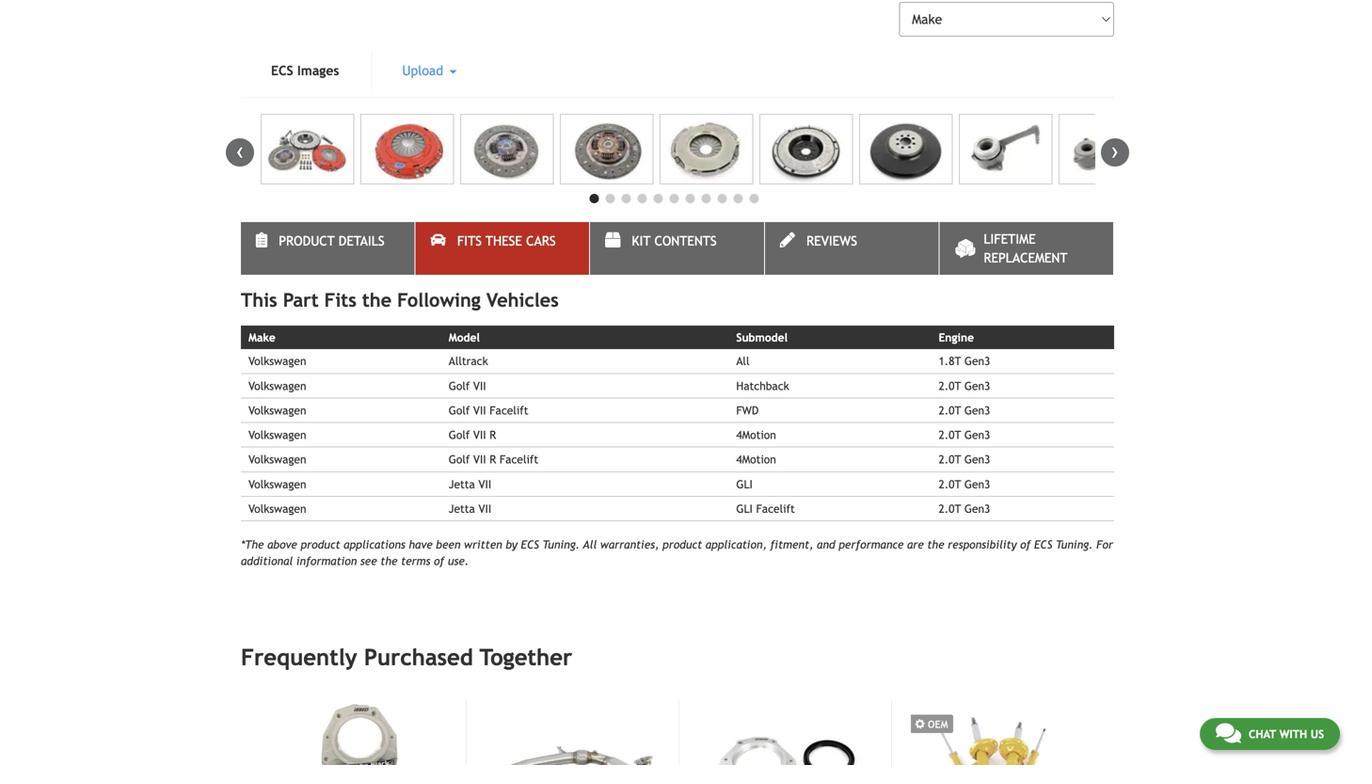 Task type: describe. For each thing, give the bounding box(es) containing it.
upload button
[[372, 52, 487, 89]]

information
[[296, 554, 357, 568]]

chat with us link
[[1200, 718, 1341, 750]]

1 vertical spatial of
[[434, 554, 445, 568]]

1 2.0t from the top
[[939, 379, 962, 392]]

2 tuning. from the left
[[1056, 538, 1094, 551]]

2 2.0t gen3 from the top
[[939, 404, 991, 417]]

fwd
[[737, 404, 759, 417]]

replacement
[[984, 250, 1068, 266]]

golf vii facelift
[[449, 404, 529, 417]]

together
[[480, 644, 573, 671]]

5 es#3098726 - kmk7fhdokt - stage 2 daily clutch kit - with steel flywheel  - heavy duty version of the oe clutch engineered for extended life. rated at 400 ft-lbs. - south bend clutch - volkswagen image from the left
[[660, 114, 754, 185]]

comments image
[[1216, 722, 1242, 745]]

5 2.0t from the top
[[939, 478, 962, 491]]

kit contents link
[[591, 222, 764, 275]]

fits these cars link
[[416, 222, 590, 275]]

1 volkswagen from the top
[[249, 355, 306, 368]]

golf vii
[[449, 379, 486, 392]]

lifetime
[[984, 232, 1036, 247]]

gli for gli
[[737, 478, 753, 491]]

6 volkswagen from the top
[[249, 478, 306, 491]]

2 vertical spatial the
[[381, 554, 398, 568]]

jetta vii for gli
[[449, 478, 492, 491]]

part
[[283, 289, 319, 311]]

›
[[1112, 138, 1119, 163]]

2 vertical spatial facelift
[[757, 502, 795, 516]]

1 tuning. from the left
[[543, 538, 580, 551]]

chat with us
[[1249, 728, 1325, 741]]

4motion for golf vii r
[[737, 428, 777, 442]]

these
[[486, 234, 522, 249]]

above
[[268, 538, 297, 551]]

1 2.0t gen3 from the top
[[939, 379, 991, 392]]

gli facelift
[[737, 502, 795, 516]]

vii down "golf vii r facelift"
[[479, 478, 492, 491]]

1.8t
[[939, 355, 962, 368]]

make
[[249, 331, 276, 344]]

jetta for gli
[[449, 478, 475, 491]]

vii up written
[[479, 502, 492, 516]]

1 vertical spatial facelift
[[500, 453, 539, 466]]

7 es#3098726 - kmk7fhdokt - stage 2 daily clutch kit - with steel flywheel  - heavy duty version of the oe clutch engineered for extended life. rated at 400 ft-lbs. - south bend clutch - volkswagen image from the left
[[860, 114, 953, 185]]

submodel
[[737, 331, 788, 344]]

6 2.0t gen3 from the top
[[939, 502, 991, 516]]

vii up golf vii r
[[474, 404, 486, 417]]

r for golf vii r facelift
[[490, 453, 496, 466]]

contents
[[655, 234, 717, 249]]

2 volkswagen from the top
[[249, 379, 306, 392]]

1 gen3 from the top
[[965, 355, 991, 368]]

0 vertical spatial facelift
[[490, 404, 529, 417]]

this part fits the following vehicles
[[241, 289, 559, 311]]

vii up golf vii facelift
[[474, 379, 486, 392]]

golf for golf vii facelift
[[449, 404, 470, 417]]

7 volkswagen from the top
[[249, 502, 306, 516]]

images
[[297, 63, 339, 78]]

4 2.0t from the top
[[939, 453, 962, 466]]

kit
[[632, 234, 651, 249]]

have
[[409, 538, 433, 551]]

upload
[[402, 63, 448, 78]]

4 volkswagen from the top
[[249, 428, 306, 442]]

terms
[[401, 554, 431, 568]]

golf vii r
[[449, 428, 496, 442]]

this
[[241, 289, 277, 311]]

use.
[[448, 554, 469, 568]]

b8 performance plus shocks & struts set image
[[911, 700, 1084, 765]]

vii down golf vii r
[[474, 453, 486, 466]]

0 vertical spatial the
[[362, 289, 392, 311]]

vehicles
[[487, 289, 559, 311]]

0 vertical spatial fits
[[457, 234, 482, 249]]

lifetime replacement link
[[940, 222, 1114, 275]]

1.8t gen3
[[939, 355, 991, 368]]

product details
[[279, 234, 385, 249]]

kit contents
[[632, 234, 717, 249]]

3 2.0t gen3 from the top
[[939, 428, 991, 442]]

golf for golf vii r
[[449, 428, 470, 442]]

1 vertical spatial the
[[928, 538, 945, 551]]

been
[[436, 538, 461, 551]]

5 2.0t gen3 from the top
[[939, 478, 991, 491]]

3 volkswagen from the top
[[249, 404, 306, 417]]

9 es#3098726 - kmk7fhdokt - stage 2 daily clutch kit - with steel flywheel  - heavy duty version of the oe clutch engineered for extended life. rated at 400 ft-lbs. - south bend clutch - volkswagen image from the left
[[1059, 114, 1153, 185]]



Task type: locate. For each thing, give the bounding box(es) containing it.
jetta
[[449, 478, 475, 491], [449, 502, 475, 516]]

the right are at the right bottom
[[928, 538, 945, 551]]

1 vertical spatial fits
[[324, 289, 357, 311]]

2 horizontal spatial ecs
[[1035, 538, 1053, 551]]

warranties,
[[601, 538, 659, 551]]

4 golf from the top
[[449, 453, 470, 466]]

0 horizontal spatial all
[[583, 538, 597, 551]]

6 gen3 from the top
[[965, 478, 991, 491]]

1 vertical spatial gli
[[737, 502, 753, 516]]

all left warranties, in the bottom of the page
[[583, 538, 597, 551]]

8 es#3098726 - kmk7fhdokt - stage 2 daily clutch kit - with steel flywheel  - heavy duty version of the oe clutch engineered for extended life. rated at 400 ft-lbs. - south bend clutch - volkswagen image from the left
[[959, 114, 1053, 185]]

golf down 'alltrack' on the left
[[449, 379, 470, 392]]

applications
[[344, 538, 406, 551]]

purchased
[[364, 644, 473, 671]]

volkswagen
[[249, 355, 306, 368], [249, 379, 306, 392], [249, 404, 306, 417], [249, 428, 306, 442], [249, 453, 306, 466], [249, 478, 306, 491], [249, 502, 306, 516]]

1 jetta from the top
[[449, 478, 475, 491]]

product
[[279, 234, 335, 249]]

of right responsibility at the bottom right of the page
[[1021, 538, 1031, 551]]

cars
[[526, 234, 556, 249]]

0 vertical spatial jetta vii
[[449, 478, 492, 491]]

following
[[397, 289, 481, 311]]

arm 3 image
[[486, 700, 658, 765]]

0 vertical spatial r
[[490, 428, 496, 442]]

1 vertical spatial all
[[583, 538, 597, 551]]

1 golf from the top
[[449, 379, 470, 392]]

vii
[[474, 379, 486, 392], [474, 404, 486, 417], [474, 428, 486, 442], [474, 453, 486, 466], [479, 478, 492, 491], [479, 502, 492, 516]]

0 vertical spatial all
[[737, 355, 750, 368]]

hatchback
[[737, 379, 790, 392]]

0 horizontal spatial fits
[[324, 289, 357, 311]]

engine
[[939, 331, 974, 344]]

performance
[[839, 538, 904, 551]]

us
[[1311, 728, 1325, 741]]

gen3
[[965, 355, 991, 368], [965, 379, 991, 392], [965, 404, 991, 417], [965, 428, 991, 442], [965, 453, 991, 466], [965, 478, 991, 491], [965, 502, 991, 516]]

gli up gli facelift
[[737, 478, 753, 491]]

3 es#3098726 - kmk7fhdokt - stage 2 daily clutch kit - with steel flywheel  - heavy duty version of the oe clutch engineered for extended life. rated at 400 ft-lbs. - south bend clutch - volkswagen image from the left
[[460, 114, 554, 185]]

2 jetta vii from the top
[[449, 502, 492, 516]]

product
[[301, 538, 340, 551], [663, 538, 702, 551]]

facelift down golf vii facelift
[[500, 453, 539, 466]]

1 vertical spatial jetta vii
[[449, 502, 492, 516]]

3 gen3 from the top
[[965, 404, 991, 417]]

2.0t gen3
[[939, 379, 991, 392], [939, 404, 991, 417], [939, 428, 991, 442], [939, 453, 991, 466], [939, 478, 991, 491], [939, 502, 991, 516]]

0 horizontal spatial tuning.
[[543, 538, 580, 551]]

1 horizontal spatial of
[[1021, 538, 1031, 551]]

0 vertical spatial 4motion
[[737, 428, 777, 442]]

r up "golf vii r facelift"
[[490, 428, 496, 442]]

reviews
[[807, 234, 858, 249]]

5 gen3 from the top
[[965, 453, 991, 466]]

1 jetta vii from the top
[[449, 478, 492, 491]]

frequently
[[241, 644, 357, 671]]

jetta for gli facelift
[[449, 502, 475, 516]]

0 horizontal spatial product
[[301, 538, 340, 551]]

jetta up been
[[449, 502, 475, 516]]

for
[[1097, 538, 1114, 551]]

frequently purchased together
[[241, 644, 573, 671]]

r for golf vii r
[[490, 428, 496, 442]]

1 horizontal spatial product
[[663, 538, 702, 551]]

iabed billet aluminum rear main seal upgrade - with installation tool & sealant image
[[272, 700, 445, 765]]

4 es#3098726 - kmk7fhdokt - stage 2 daily clutch kit - with steel flywheel  - heavy duty version of the oe clutch engineered for extended life. rated at 400 ft-lbs. - south bend clutch - volkswagen image from the left
[[560, 114, 654, 185]]

ecs
[[271, 63, 293, 78], [521, 538, 539, 551], [1035, 538, 1053, 551]]

fits right the part
[[324, 289, 357, 311]]

2 golf from the top
[[449, 404, 470, 417]]

golf down golf vii facelift
[[449, 428, 470, 442]]

golf down golf vii r
[[449, 453, 470, 466]]

jetta vii down "golf vii r facelift"
[[449, 478, 492, 491]]

0 horizontal spatial ecs
[[271, 63, 293, 78]]

3 2.0t from the top
[[939, 428, 962, 442]]

golf
[[449, 379, 470, 392], [449, 404, 470, 417], [449, 428, 470, 442], [449, 453, 470, 466]]

2 gen3 from the top
[[965, 379, 991, 392]]

gli for gli facelift
[[737, 502, 753, 516]]

1 vertical spatial 4motion
[[737, 453, 777, 466]]

gli
[[737, 478, 753, 491], [737, 502, 753, 516]]

2 4motion from the top
[[737, 453, 777, 466]]

4motion for golf vii r facelift
[[737, 453, 777, 466]]

application,
[[706, 538, 767, 551]]

‹ link
[[226, 138, 254, 167]]

2 2.0t from the top
[[939, 404, 962, 417]]

facelift
[[490, 404, 529, 417], [500, 453, 539, 466], [757, 502, 795, 516]]

4motion
[[737, 428, 777, 442], [737, 453, 777, 466]]

1 product from the left
[[301, 538, 340, 551]]

fits left these
[[457, 234, 482, 249]]

2 es#3098726 - kmk7fhdokt - stage 2 daily clutch kit - with steel flywheel  - heavy duty version of the oe clutch engineered for extended life. rated at 400 ft-lbs. - south bend clutch - volkswagen image from the left
[[361, 114, 454, 185]]

5 volkswagen from the top
[[249, 453, 306, 466]]

golf for golf vii r facelift
[[449, 453, 470, 466]]

*the above product applications have been written by                 ecs tuning. all warranties, product application, fitment,                 and performance are the responsibility of ecs tuning.                 for additional information see the terms of use.
[[241, 538, 1114, 568]]

1 horizontal spatial fits
[[457, 234, 482, 249]]

reviews link
[[765, 222, 939, 275]]

2 gli from the top
[[737, 502, 753, 516]]

ecs left images
[[271, 63, 293, 78]]

‹
[[236, 138, 244, 163]]

6 es#3098726 - kmk7fhdokt - stage 2 daily clutch kit - with steel flywheel  - heavy duty version of the oe clutch engineered for extended life. rated at 400 ft-lbs. - south bend clutch - volkswagen image from the left
[[760, 114, 853, 185]]

1 horizontal spatial all
[[737, 355, 750, 368]]

all down submodel
[[737, 355, 750, 368]]

1 vertical spatial jetta
[[449, 502, 475, 516]]

*the
[[241, 538, 264, 551]]

written
[[464, 538, 503, 551]]

3 golf from the top
[[449, 428, 470, 442]]

chat
[[1249, 728, 1277, 741]]

› link
[[1102, 138, 1130, 167]]

es#3098726 - kmk7fhdokt - stage 2 daily clutch kit - with steel flywheel  - heavy duty version of the oe clutch engineered for extended life. rated at 400 ft-lbs. - south bend clutch - volkswagen image
[[261, 114, 354, 185], [361, 114, 454, 185], [460, 114, 554, 185], [560, 114, 654, 185], [660, 114, 754, 185], [760, 114, 853, 185], [860, 114, 953, 185], [959, 114, 1053, 185], [1059, 114, 1153, 185]]

6 2.0t from the top
[[939, 502, 962, 516]]

and
[[817, 538, 836, 551]]

jetta down "golf vii r facelift"
[[449, 478, 475, 491]]

responsibility
[[948, 538, 1017, 551]]

tuning. left for
[[1056, 538, 1094, 551]]

ecs right responsibility at the bottom right of the page
[[1035, 538, 1053, 551]]

r
[[490, 428, 496, 442], [490, 453, 496, 466]]

additional
[[241, 554, 293, 568]]

by
[[506, 538, 518, 551]]

billet aluminum rear main seal upgrade image
[[699, 700, 871, 765]]

the down details
[[362, 289, 392, 311]]

1 r from the top
[[490, 428, 496, 442]]

the right see
[[381, 554, 398, 568]]

2 product from the left
[[663, 538, 702, 551]]

0 horizontal spatial of
[[434, 554, 445, 568]]

gli up application,
[[737, 502, 753, 516]]

2 r from the top
[[490, 453, 496, 466]]

model
[[449, 331, 480, 344]]

0 vertical spatial gli
[[737, 478, 753, 491]]

ecs images
[[271, 63, 339, 78]]

see
[[361, 554, 377, 568]]

jetta vii up written
[[449, 502, 492, 516]]

1 horizontal spatial tuning.
[[1056, 538, 1094, 551]]

golf for golf vii
[[449, 379, 470, 392]]

1 4motion from the top
[[737, 428, 777, 442]]

golf vii r facelift
[[449, 453, 539, 466]]

0 vertical spatial of
[[1021, 538, 1031, 551]]

1 vertical spatial r
[[490, 453, 496, 466]]

1 horizontal spatial ecs
[[521, 538, 539, 551]]

r down golf vii r
[[490, 453, 496, 466]]

of down been
[[434, 554, 445, 568]]

all
[[737, 355, 750, 368], [583, 538, 597, 551]]

vii down golf vii facelift
[[474, 428, 486, 442]]

1 es#3098726 - kmk7fhdokt - stage 2 daily clutch kit - with steel flywheel  - heavy duty version of the oe clutch engineered for extended life. rated at 400 ft-lbs. - south bend clutch - volkswagen image from the left
[[261, 114, 354, 185]]

2 jetta from the top
[[449, 502, 475, 516]]

tuning. right by
[[543, 538, 580, 551]]

are
[[908, 538, 924, 551]]

facelift up golf vii r
[[490, 404, 529, 417]]

product up information on the bottom of page
[[301, 538, 340, 551]]

product right warranties, in the bottom of the page
[[663, 538, 702, 551]]

ecs images link
[[241, 52, 369, 89]]

golf down golf vii
[[449, 404, 470, 417]]

facelift up fitment,
[[757, 502, 795, 516]]

jetta vii
[[449, 478, 492, 491], [449, 502, 492, 516]]

1 gli from the top
[[737, 478, 753, 491]]

details
[[339, 234, 385, 249]]

4 2.0t gen3 from the top
[[939, 453, 991, 466]]

product details link
[[241, 222, 415, 275]]

the
[[362, 289, 392, 311], [928, 538, 945, 551], [381, 554, 398, 568]]

with
[[1280, 728, 1308, 741]]

fits these cars
[[457, 234, 556, 249]]

of
[[1021, 538, 1031, 551], [434, 554, 445, 568]]

2.0t
[[939, 379, 962, 392], [939, 404, 962, 417], [939, 428, 962, 442], [939, 453, 962, 466], [939, 478, 962, 491], [939, 502, 962, 516]]

fits
[[457, 234, 482, 249], [324, 289, 357, 311]]

all inside *the above product applications have been written by                 ecs tuning. all warranties, product application, fitment,                 and performance are the responsibility of ecs tuning.                 for additional information see the terms of use.
[[583, 538, 597, 551]]

4 gen3 from the top
[[965, 428, 991, 442]]

ecs right by
[[521, 538, 539, 551]]

fitment,
[[771, 538, 814, 551]]

ecs inside ecs images link
[[271, 63, 293, 78]]

7 gen3 from the top
[[965, 502, 991, 516]]

tuning.
[[543, 538, 580, 551], [1056, 538, 1094, 551]]

jetta vii for gli facelift
[[449, 502, 492, 516]]

0 vertical spatial jetta
[[449, 478, 475, 491]]

lifetime replacement
[[984, 232, 1068, 266]]

alltrack
[[449, 355, 488, 368]]



Task type: vqa. For each thing, say whether or not it's contained in the screenshot.


